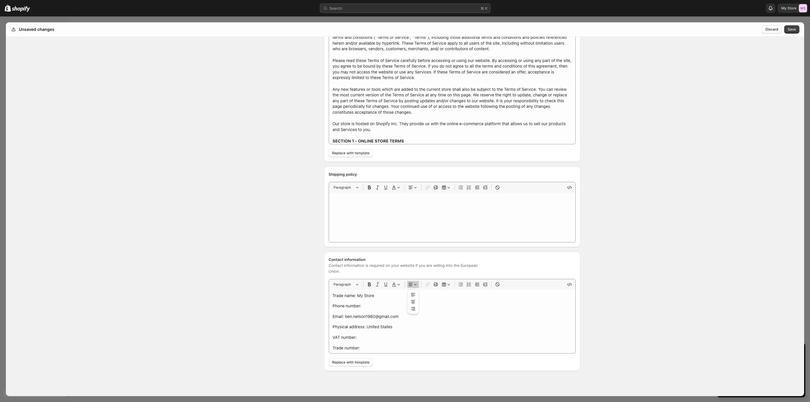 Task type: describe. For each thing, give the bounding box(es) containing it.
is
[[366, 263, 369, 268]]

european
[[461, 263, 478, 268]]

2 contact from the top
[[329, 263, 343, 268]]

save button
[[784, 25, 800, 34]]

search
[[330, 6, 342, 11]]

1 template from the top
[[355, 151, 370, 155]]

2 replace from the top
[[332, 360, 346, 365]]

are
[[427, 263, 432, 268]]

changes
[[37, 27, 54, 32]]

my store
[[782, 6, 797, 10]]

1 day left in your trial element
[[717, 359, 806, 398]]

2 replace with template from the top
[[332, 360, 370, 365]]

your
[[391, 263, 399, 268]]

required
[[370, 263, 385, 268]]

2 replace with template button from the top
[[329, 359, 373, 367]]

contact information contact information is required on your website if you are selling into the european union.
[[329, 257, 478, 274]]

unsaved changes
[[19, 27, 54, 32]]

selling
[[433, 263, 445, 268]]

website
[[400, 263, 414, 268]]

0 vertical spatial information
[[344, 257, 366, 262]]

1 replace with template button from the top
[[329, 149, 373, 157]]

into
[[446, 263, 453, 268]]

on
[[386, 263, 390, 268]]

1 replace from the top
[[332, 151, 346, 155]]

2 template from the top
[[355, 360, 370, 365]]

1 with from the top
[[347, 151, 354, 155]]

2 paragraph from the top
[[334, 282, 351, 287]]



Task type: vqa. For each thing, say whether or not it's contained in the screenshot.
leftmost the shopify image
no



Task type: locate. For each thing, give the bounding box(es) containing it.
contact
[[329, 257, 343, 262], [329, 263, 343, 268]]

0 vertical spatial paragraph
[[334, 185, 351, 190]]

0 vertical spatial replace with template
[[332, 151, 370, 155]]

1 vertical spatial paragraph button
[[331, 281, 361, 288]]

0 vertical spatial paragraph button
[[331, 184, 361, 191]]

union.
[[329, 269, 340, 274]]

0 vertical spatial contact
[[329, 257, 343, 262]]

information left is
[[344, 263, 365, 268]]

settings
[[18, 27, 34, 32]]

1 vertical spatial paragraph
[[334, 282, 351, 287]]

1 paragraph button from the top
[[331, 184, 361, 191]]

with
[[347, 151, 354, 155], [347, 360, 354, 365]]

1 vertical spatial template
[[355, 360, 370, 365]]

dialog
[[807, 22, 810, 396]]

paragraph down union.
[[334, 282, 351, 287]]

1 vertical spatial replace with template button
[[329, 359, 373, 367]]

1 replace with template from the top
[[332, 151, 370, 155]]

replace
[[332, 151, 346, 155], [332, 360, 346, 365]]

discard
[[766, 27, 779, 31]]

⌘ k
[[481, 6, 488, 11]]

save
[[788, 27, 796, 31]]

my store image
[[799, 4, 807, 12]]

⌘
[[481, 6, 484, 11]]

shopify image
[[5, 5, 11, 12], [12, 6, 30, 12]]

information up is
[[344, 257, 366, 262]]

0 vertical spatial replace with template button
[[329, 149, 373, 157]]

my
[[782, 6, 787, 10]]

paragraph button down shipping policy
[[331, 184, 361, 191]]

unsaved
[[19, 27, 36, 32]]

1 vertical spatial information
[[344, 263, 365, 268]]

paragraph
[[334, 185, 351, 190], [334, 282, 351, 287]]

paragraph button
[[331, 184, 361, 191], [331, 281, 361, 288]]

template
[[355, 151, 370, 155], [355, 360, 370, 365]]

shipping
[[329, 172, 345, 177]]

0 vertical spatial replace
[[332, 151, 346, 155]]

0 horizontal spatial shopify image
[[5, 5, 11, 12]]

2 with from the top
[[347, 360, 354, 365]]

k
[[485, 6, 488, 11]]

1 horizontal spatial shopify image
[[12, 6, 30, 12]]

paragraph button down union.
[[331, 281, 361, 288]]

information
[[344, 257, 366, 262], [344, 263, 365, 268]]

if
[[416, 263, 418, 268]]

0 vertical spatial with
[[347, 151, 354, 155]]

2 paragraph button from the top
[[331, 281, 361, 288]]

paragraph down shipping policy
[[334, 185, 351, 190]]

1 paragraph from the top
[[334, 185, 351, 190]]

1 vertical spatial replace
[[332, 360, 346, 365]]

discard button
[[762, 25, 782, 34]]

store
[[788, 6, 797, 10]]

1 contact from the top
[[329, 257, 343, 262]]

you
[[419, 263, 425, 268]]

policy
[[346, 172, 357, 177]]

1 vertical spatial with
[[347, 360, 354, 365]]

0 vertical spatial template
[[355, 151, 370, 155]]

replace with template
[[332, 151, 370, 155], [332, 360, 370, 365]]

settings dialog
[[6, 0, 804, 396]]

shipping policy
[[329, 172, 357, 177]]

1 vertical spatial contact
[[329, 263, 343, 268]]

the
[[454, 263, 460, 268]]

1 vertical spatial replace with template
[[332, 360, 370, 365]]

replace with template button
[[329, 149, 373, 157], [329, 359, 373, 367]]



